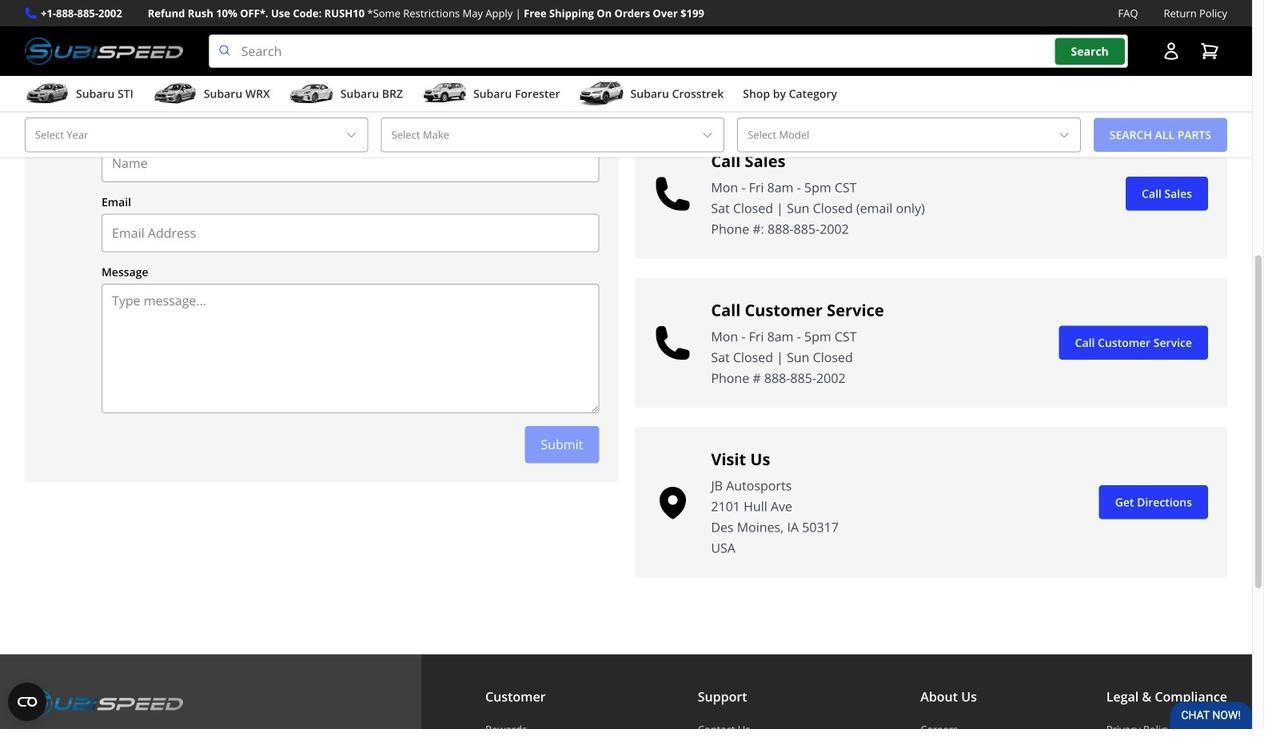Task type: describe. For each thing, give the bounding box(es) containing it.
a subaru crosstrek thumbnail image image
[[579, 82, 624, 106]]

search input field
[[208, 34, 1128, 68]]

Email Address text field
[[102, 214, 599, 252]]

a subaru sti thumbnail image image
[[25, 82, 70, 106]]

Message text field
[[102, 284, 599, 413]]

select year image
[[345, 129, 358, 141]]

Select Year button
[[25, 118, 368, 152]]

select make image
[[701, 129, 714, 141]]

1 subispeed logo image from the top
[[25, 34, 183, 68]]



Task type: vqa. For each thing, say whether or not it's contained in the screenshot.
button image
yes



Task type: locate. For each thing, give the bounding box(es) containing it.
a subaru forester thumbnail image image
[[422, 82, 467, 106]]

a subaru brz thumbnail image image
[[289, 82, 334, 106]]

0 vertical spatial subispeed logo image
[[25, 34, 183, 68]]

subispeed logo image
[[25, 34, 183, 68], [25, 686, 183, 720]]

Select Model button
[[737, 118, 1081, 152]]

2 subispeed logo image from the top
[[25, 686, 183, 720]]

open widget image
[[8, 683, 46, 721]]

select model image
[[1058, 129, 1070, 141]]

a subaru wrx thumbnail image image
[[153, 82, 197, 106]]

button image
[[1162, 42, 1181, 61]]

1 vertical spatial subispeed logo image
[[25, 686, 183, 720]]

name text field
[[102, 144, 599, 182]]

Select Make button
[[381, 118, 725, 152]]



